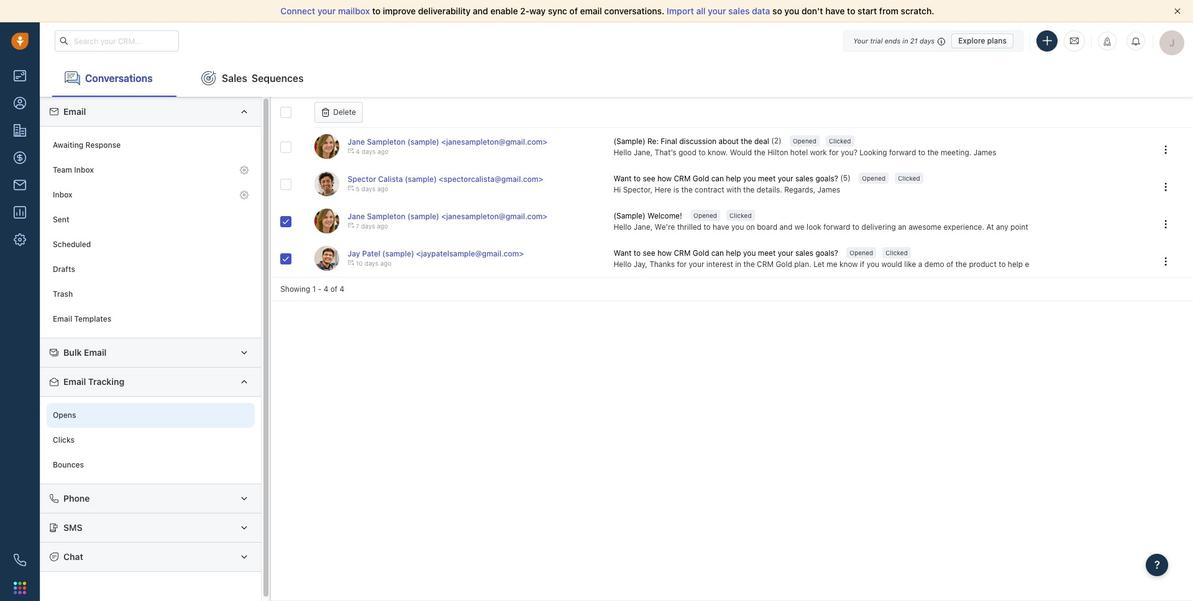 Task type: vqa. For each thing, say whether or not it's contained in the screenshot.
⌘ K ⌘
no



Task type: locate. For each thing, give the bounding box(es) containing it.
point
[[1011, 222, 1029, 232]]

want to see how crm gold can help you meet your sales goals? button
[[614, 174, 840, 184], [614, 248, 840, 259]]

gold inside the want to see how crm gold can help you meet your sales goals? (5)
[[693, 174, 709, 184]]

gold left the 'plan.'
[[776, 260, 792, 269]]

crm inside the want to see how crm gold can help you meet your sales goals? (5)
[[674, 174, 691, 184]]

1 vertical spatial jane sampleton (sample) <janesampleton@gmail.com>
[[348, 212, 548, 221]]

and
[[473, 6, 488, 16], [780, 222, 793, 232]]

1 how from the top
[[658, 174, 672, 184]]

help up interest
[[726, 249, 741, 258]]

discussion
[[679, 137, 717, 146]]

in left this
[[1057, 222, 1063, 232]]

ago for 10 days ago
[[380, 260, 391, 268]]

the right is
[[681, 185, 693, 194]]

send email image
[[1070, 36, 1079, 46]]

jane, for that's
[[634, 148, 653, 157]]

we
[[795, 222, 805, 232]]

outgoing image for (sample)
[[348, 223, 354, 229]]

email down the trash
[[53, 315, 72, 324]]

team inbox
[[53, 166, 94, 175]]

sales up the 'plan.'
[[795, 249, 814, 258]]

days up spector
[[362, 148, 376, 156]]

want down (sample) welcome!
[[614, 249, 632, 258]]

want to see how crm gold can help you meet your sales goals?
[[614, 249, 838, 258]]

jane sampleton (sample) <janesampleton@gmail.com> for (sample) re: final discussion about the deal
[[348, 138, 548, 147]]

so
[[773, 6, 782, 16]]

2 can from the top
[[711, 249, 724, 258]]

1 jane sampleton (sample) <janesampleton@gmail.com> link from the top
[[348, 138, 548, 147]]

have up want to see how crm gold can help you meet your sales goals?
[[713, 222, 729, 232]]

1 horizontal spatial for
[[829, 148, 839, 157]]

1 hello from the top
[[614, 148, 632, 157]]

email for email templates
[[53, 315, 72, 324]]

in left 21
[[903, 36, 908, 44]]

1 vertical spatial james
[[818, 185, 840, 194]]

ago up calista
[[377, 148, 389, 156]]

regards,
[[784, 185, 816, 194], [1115, 260, 1146, 269]]

0 vertical spatial for
[[829, 148, 839, 157]]

outgoing image
[[348, 148, 354, 154], [348, 223, 354, 229], [348, 260, 354, 266]]

1 see from the top
[[643, 174, 655, 184]]

2 jane from the top
[[348, 212, 365, 221]]

hello for hello jane, that's good to know. would the hilton hotel work for you? looking forward to the meeting. james
[[614, 148, 632, 157]]

0 horizontal spatial inbox
[[53, 190, 72, 200]]

clicked up you?
[[829, 137, 851, 145]]

1 vertical spatial regards,
[[1115, 260, 1146, 269]]

have right don't
[[826, 6, 845, 16]]

2 vertical spatial outgoing image
[[348, 260, 354, 266]]

your inside the want to see how crm gold can help you meet your sales goals? (5)
[[778, 174, 793, 184]]

on
[[746, 222, 755, 232]]

0 vertical spatial how
[[658, 174, 672, 184]]

1 jane, from the top
[[634, 148, 653, 157]]

1 sampleton from the top
[[367, 138, 405, 147]]

2 vertical spatial hello
[[614, 260, 632, 269]]

can up interest
[[711, 249, 724, 258]]

demo
[[925, 260, 944, 269]]

ago down calista
[[377, 185, 388, 193]]

0 vertical spatial (sample)
[[614, 137, 645, 146]]

outgoing image left 7
[[348, 223, 354, 229]]

0 vertical spatial goals?
[[816, 174, 838, 184]]

1 can from the top
[[711, 174, 724, 184]]

scheduled
[[53, 240, 91, 249]]

want
[[614, 174, 632, 184], [614, 249, 632, 258]]

1 jane from the top
[[348, 138, 365, 147]]

7
[[356, 223, 359, 230]]

want to see how crm gold can help you meet your sales goals? button up interest
[[614, 248, 840, 259]]

1 vertical spatial for
[[677, 260, 687, 269]]

want for want to see how crm gold can help you meet your sales goals?
[[614, 249, 632, 258]]

1 vertical spatial inbox
[[53, 190, 72, 200]]

you left on
[[731, 222, 744, 232]]

good
[[679, 148, 697, 157]]

see for want to see how crm gold can help you meet your sales goals?
[[643, 249, 655, 258]]

of left 'time'
[[1031, 222, 1038, 232]]

hello up hi in the right top of the page
[[614, 148, 632, 157]]

want to see how crm gold can help you meet your sales goals? link
[[614, 174, 840, 184], [614, 248, 840, 259]]

you left the need
[[1105, 222, 1117, 232]]

2 jane sampleton (sample) <janesampleton@gmail.com> from the top
[[348, 212, 548, 221]]

1 vertical spatial gold
[[693, 249, 709, 258]]

1 vertical spatial see
[[643, 249, 655, 258]]

<janesampleton@gmail.com> for (sample) re: final discussion about the deal
[[441, 138, 548, 147]]

1 vertical spatial crm
[[674, 249, 691, 258]]

1 want from the top
[[614, 174, 632, 184]]

jane sampleton (sample) <janesampleton@gmail.com> down spector calista (sample) <spectorcalista@gmail.com>
[[348, 212, 548, 221]]

0 vertical spatial inbox
[[74, 166, 94, 175]]

all
[[696, 6, 706, 16]]

1 goals? from the top
[[816, 174, 838, 184]]

0 vertical spatial crm
[[674, 174, 691, 184]]

help up hi spector, here is the contract with the details. regards, james
[[726, 174, 741, 184]]

if right know
[[860, 260, 865, 269]]

sent
[[53, 215, 69, 225]]

sales for want to see how crm gold can help you meet your sales goals? (5)
[[795, 174, 814, 184]]

sales sequences link
[[189, 60, 316, 97]]

want to see how crm gold can help you meet your sales goals? link for <jaypatelsample@gmail.com>
[[614, 248, 840, 259]]

gold inside button
[[693, 249, 709, 258]]

goals? for want to see how crm gold can help you meet your sales goals?
[[816, 249, 838, 258]]

(sample) up jay patel (sample) <jaypatelsample@gmail.com> link
[[407, 212, 439, 221]]

you
[[785, 6, 799, 16], [743, 174, 756, 184], [731, 222, 744, 232], [1105, 222, 1117, 232], [743, 249, 756, 258], [867, 260, 879, 269]]

1 vertical spatial <janesampleton@gmail.com>
[[441, 212, 548, 221]]

want for want to see how crm gold can help you meet your sales goals? (5)
[[614, 174, 632, 184]]

want up hi in the right top of the page
[[614, 174, 632, 184]]

sales left the data at the right top of the page
[[728, 6, 750, 16]]

jane, down (sample) welcome!
[[634, 222, 653, 232]]

(sample) right calista
[[405, 175, 437, 184]]

-
[[318, 285, 322, 294]]

1 vertical spatial want to see how crm gold can help you meet your sales goals? link
[[614, 248, 840, 259]]

0 vertical spatial if
[[1098, 222, 1103, 232]]

meet down board
[[758, 249, 776, 258]]

want to see how crm gold can help you meet your sales goals? link up hi spector, here is the contract with the details. regards, james
[[614, 174, 840, 184]]

tab list
[[40, 60, 1193, 97]]

1 vertical spatial if
[[860, 260, 865, 269]]

2 vertical spatial crm
[[757, 260, 774, 269]]

drafts
[[53, 265, 75, 274]]

0 vertical spatial regards,
[[784, 185, 816, 194]]

sales
[[728, 6, 750, 16], [795, 174, 814, 184], [795, 249, 814, 258]]

1 vertical spatial jane,
[[634, 222, 653, 232]]

can inside the want to see how crm gold can help you meet your sales goals? (5)
[[711, 174, 724, 184]]

crm for want to see how crm gold can help you meet your sales goals? (5)
[[674, 174, 691, 184]]

0 vertical spatial sampleton
[[367, 138, 405, 147]]

2 meet from the top
[[758, 249, 776, 258]]

want to see how crm gold can help you meet your sales goals? button up hi spector, here is the contract with the details. regards, james
[[614, 174, 840, 184]]

see inside the want to see how crm gold can help you meet your sales goals? (5)
[[643, 174, 655, 184]]

1 horizontal spatial forward
[[889, 148, 916, 157]]

4
[[356, 148, 360, 156], [324, 285, 328, 294], [340, 285, 345, 294]]

sampleton
[[367, 138, 405, 147], [367, 212, 405, 221]]

outgoing image for want
[[348, 260, 354, 266]]

0 horizontal spatial for
[[677, 260, 687, 269]]

and left the 'enable'
[[473, 6, 488, 16]]

0 vertical spatial in
[[903, 36, 908, 44]]

1 vertical spatial outgoing image
[[348, 223, 354, 229]]

want inside the want to see how crm gold can help you meet your sales goals? (5)
[[614, 174, 632, 184]]

(sample) welcome! link
[[614, 211, 684, 222]]

0 vertical spatial hello
[[614, 148, 632, 157]]

1 vertical spatial forward
[[824, 222, 850, 232]]

goals? inside the want to see how crm gold can help you meet your sales goals? (5)
[[816, 174, 838, 184]]

help left the expedite
[[1008, 260, 1023, 269]]

this
[[1065, 222, 1078, 232]]

1 vertical spatial sampleton
[[367, 212, 405, 221]]

contract
[[695, 185, 724, 194]]

1 horizontal spatial with
[[1156, 222, 1171, 232]]

how inside the want to see how crm gold can help you meet your sales goals? (5)
[[658, 174, 672, 184]]

1 vertical spatial hello
[[614, 222, 632, 232]]

0 vertical spatial want
[[614, 174, 632, 184]]

help inside "want to see how crm gold can help you meet your sales goals?" link
[[726, 249, 741, 258]]

jane sampleton (sample) <janesampleton@gmail.com> up spector calista (sample) <spectorcalista@gmail.com> link
[[348, 138, 548, 147]]

0 vertical spatial gold
[[693, 174, 709, 184]]

2 (sample) from the top
[[614, 212, 645, 221]]

0 horizontal spatial and
[[473, 6, 488, 16]]

forward right looking
[[889, 148, 916, 157]]

2 want to see how crm gold can help you meet your sales goals? link from the top
[[614, 248, 840, 259]]

0 vertical spatial can
[[711, 174, 724, 184]]

tab list containing conversations
[[40, 60, 1193, 97]]

email down bulk
[[63, 377, 86, 387]]

1 want to see how crm gold can help you meet your sales goals? button from the top
[[614, 174, 840, 184]]

(sample) up spector calista (sample) <spectorcalista@gmail.com>
[[407, 138, 439, 147]]

hotel
[[790, 148, 808, 157]]

look
[[807, 222, 822, 232]]

the up would
[[741, 137, 752, 146]]

days for 7 days ago
[[361, 223, 375, 230]]

2 hello from the top
[[614, 222, 632, 232]]

ago for 4 days ago
[[377, 148, 389, 156]]

email up awaiting
[[63, 106, 86, 117]]

1 vertical spatial with
[[1156, 222, 1171, 232]]

(sample) re: final discussion about the deal button
[[614, 136, 771, 147]]

gold up interest
[[693, 249, 709, 258]]

0 vertical spatial jane sampleton (sample) <janesampleton@gmail.com> link
[[348, 138, 548, 147]]

crm for want to see how crm gold can help you meet your sales goals?
[[674, 249, 691, 258]]

opened down looking
[[862, 175, 886, 182]]

meeting.
[[941, 148, 972, 157]]

outgoing image left 4 days ago
[[348, 148, 354, 154]]

1 meet from the top
[[758, 174, 776, 184]]

ago for 7 days ago
[[377, 223, 388, 230]]

opens link
[[47, 403, 255, 428]]

1 vertical spatial (sample)
[[614, 212, 645, 221]]

(sample) for (sample) re: final discussion about the deal (2)
[[614, 137, 645, 146]]

email templates
[[53, 315, 111, 324]]

1 vertical spatial want
[[614, 249, 632, 258]]

see up spector,
[[643, 174, 655, 184]]

gold for want to see how crm gold can help you meet your sales goals?
[[693, 249, 709, 258]]

showing
[[280, 285, 310, 294]]

1 vertical spatial how
[[658, 249, 672, 258]]

0 vertical spatial <janesampleton@gmail.com>
[[441, 138, 548, 147]]

1 vertical spatial have
[[713, 222, 729, 232]]

crm up "thanks"
[[674, 249, 691, 258]]

4 days ago
[[356, 148, 389, 156]]

want to see how crm gold can help you meet your sales goals? button for jay patel (sample) <jaypatelsample@gmail.com>
[[614, 248, 840, 259]]

1 want to see how crm gold can help you meet your sales goals? link from the top
[[614, 174, 840, 184]]

(sample) inside "(sample) re: final discussion about the deal (2)"
[[614, 137, 645, 146]]

would
[[730, 148, 752, 157]]

0 vertical spatial jane
[[348, 138, 365, 147]]

days down patel
[[365, 260, 379, 268]]

with down the want to see how crm gold can help you meet your sales goals? (5)
[[727, 185, 741, 194]]

if right trial,
[[1098, 222, 1103, 232]]

meet up details.
[[758, 174, 776, 184]]

0 vertical spatial james
[[974, 148, 997, 157]]

see up jay,
[[643, 249, 655, 258]]

would
[[882, 260, 902, 269]]

(sample)
[[614, 137, 645, 146], [614, 212, 645, 221]]

sampleton up 4 days ago
[[367, 138, 405, 147]]

0 horizontal spatial with
[[727, 185, 741, 194]]

outgoing image left 10
[[348, 260, 354, 266]]

jane up 7
[[348, 212, 365, 221]]

1 vertical spatial in
[[1057, 222, 1063, 232]]

product
[[969, 260, 997, 269]]

<janesampleton@gmail.com> up '<spectorcalista@gmail.com>'
[[441, 138, 548, 147]]

days right 7
[[361, 223, 375, 230]]

1 horizontal spatial regards,
[[1115, 260, 1146, 269]]

jane for (sample) re: final discussion about the deal
[[348, 138, 365, 147]]

(sample) for 7 days ago
[[407, 212, 439, 221]]

2 jane sampleton (sample) <janesampleton@gmail.com> link from the top
[[348, 212, 548, 221]]

awaiting
[[53, 141, 83, 150]]

2 sampleton from the top
[[367, 212, 405, 221]]

sampleton for (sample) welcome!
[[367, 212, 405, 221]]

a
[[918, 260, 923, 269]]

0 vertical spatial meet
[[758, 174, 776, 184]]

meet inside the want to see how crm gold can help you meet your sales goals? (5)
[[758, 174, 776, 184]]

re:
[[648, 137, 659, 146]]

1 jane sampleton (sample) <janesampleton@gmail.com> from the top
[[348, 138, 548, 147]]

jay patel (sample) <jaypatelsample@gmail.com>
[[348, 249, 524, 259]]

plans
[[987, 36, 1007, 45]]

the down deal
[[754, 148, 766, 157]]

(sample) left 're:'
[[614, 137, 645, 146]]

2 outgoing image from the top
[[348, 223, 354, 229]]

1 vertical spatial sales
[[795, 174, 814, 184]]

1 vertical spatial can
[[711, 249, 724, 258]]

jane, down 're:'
[[634, 148, 653, 157]]

2 vertical spatial sales
[[795, 249, 814, 258]]

1 vertical spatial and
[[780, 222, 793, 232]]

to left delivering at right top
[[853, 222, 860, 232]]

inbox right team
[[74, 166, 94, 175]]

at
[[987, 222, 994, 232]]

with left the somet
[[1156, 222, 1171, 232]]

you up hi spector, here is the contract with the details. regards, james
[[743, 174, 756, 184]]

response
[[85, 141, 121, 150]]

an
[[898, 222, 907, 232]]

to right product
[[999, 260, 1006, 269]]

2 jane, from the top
[[634, 222, 653, 232]]

3 hello from the top
[[614, 260, 632, 269]]

to right thrilled at top
[[704, 222, 711, 232]]

0 horizontal spatial if
[[860, 260, 865, 269]]

regards, right the evaluation. at the right top of the page
[[1115, 260, 1146, 269]]

scheduled link
[[47, 232, 255, 257]]

days right 5
[[362, 185, 375, 193]]

goals? up me
[[816, 249, 838, 258]]

<janesampleton@gmail.com> down '<spectorcalista@gmail.com>'
[[441, 212, 548, 221]]

gold up contract
[[693, 174, 709, 184]]

and left we
[[780, 222, 793, 232]]

crm
[[674, 174, 691, 184], [674, 249, 691, 258], [757, 260, 774, 269]]

0 vertical spatial jane,
[[634, 148, 653, 157]]

data
[[752, 6, 770, 16]]

0 vertical spatial outgoing image
[[348, 148, 354, 154]]

to up spector,
[[634, 174, 641, 184]]

ends
[[885, 36, 901, 44]]

inbox down team
[[53, 190, 72, 200]]

0 vertical spatial want to see how crm gold can help you meet your sales goals? button
[[614, 174, 840, 184]]

regards, right details.
[[784, 185, 816, 194]]

sales down hello jane, that's good to know. would the hilton hotel work for you? looking forward to the meeting. james
[[795, 174, 814, 184]]

how up here
[[658, 174, 672, 184]]

inbox link
[[47, 183, 255, 208]]

clicked
[[829, 137, 851, 145], [898, 175, 920, 182], [730, 212, 752, 220], [886, 249, 908, 257]]

work
[[810, 148, 827, 157]]

sales inside the want to see how crm gold can help you meet your sales goals? (5)
[[795, 174, 814, 184]]

how
[[658, 174, 672, 184], [658, 249, 672, 258]]

2 see from the top
[[643, 249, 655, 258]]

is
[[674, 185, 679, 194]]

2 <janesampleton@gmail.com> from the top
[[441, 212, 548, 221]]

somet
[[1173, 222, 1193, 232]]

jane for (sample) welcome!
[[348, 212, 365, 221]]

(5)
[[840, 174, 851, 183]]

phone element
[[7, 548, 32, 573]]

email for email tracking
[[63, 377, 86, 387]]

2 vertical spatial james
[[1148, 260, 1171, 269]]

0 vertical spatial and
[[473, 6, 488, 16]]

trial,
[[1080, 222, 1096, 232]]

that's
[[655, 148, 677, 157]]

jane sampleton (sample) <janesampleton@gmail.com> for (sample) welcome!
[[348, 212, 548, 221]]

1 <janesampleton@gmail.com> from the top
[[441, 138, 548, 147]]

0 vertical spatial sales
[[728, 6, 750, 16]]

(sample) up 10 days ago on the left of the page
[[382, 249, 414, 259]]

explore plans
[[958, 36, 1007, 45]]

2 vertical spatial in
[[735, 260, 742, 269]]

2 horizontal spatial james
[[1148, 260, 1171, 269]]

0 horizontal spatial in
[[735, 260, 742, 269]]

to right mailbox
[[372, 6, 381, 16]]

(sample) inside (sample) welcome! link
[[614, 212, 645, 221]]

calista
[[378, 175, 403, 184]]

team
[[53, 166, 72, 175]]

how for want to see how crm gold can help you meet your sales goals?
[[658, 249, 672, 258]]

0 vertical spatial see
[[643, 174, 655, 184]]

deliverability
[[418, 6, 471, 16]]

1 horizontal spatial james
[[974, 148, 997, 157]]

forward right look
[[824, 222, 850, 232]]

2 goals? from the top
[[816, 249, 838, 258]]

3 outgoing image from the top
[[348, 260, 354, 266]]

days for 5 days ago
[[362, 185, 375, 193]]

0 horizontal spatial regards,
[[784, 185, 816, 194]]

you left would
[[867, 260, 879, 269]]

2 want to see how crm gold can help you meet your sales goals? button from the top
[[614, 248, 840, 259]]

1 vertical spatial goals?
[[816, 249, 838, 258]]

0 vertical spatial want to see how crm gold can help you meet your sales goals? link
[[614, 174, 840, 184]]

1 (sample) from the top
[[614, 137, 645, 146]]

0 horizontal spatial have
[[713, 222, 729, 232]]

1 vertical spatial want to see how crm gold can help you meet your sales goals? button
[[614, 248, 840, 259]]

0 vertical spatial have
[[826, 6, 845, 16]]

(sample) for 5 days ago
[[405, 175, 437, 184]]

about
[[719, 137, 739, 146]]

hello jane, we're thrilled to have you on board and we look forward to delivering an awesome experience. at any point of time in this trial, if you need help with somet
[[614, 222, 1193, 232]]

goals? for want to see how crm gold can help you meet your sales goals? (5)
[[816, 174, 838, 184]]

1 vertical spatial meet
[[758, 249, 776, 258]]

1 vertical spatial jane sampleton (sample) <janesampleton@gmail.com> link
[[348, 212, 548, 221]]

connect your mailbox to improve deliverability and enable 2-way sync of email conversations. import all your sales data so you don't have to start from scratch.
[[281, 6, 934, 16]]

don't
[[802, 6, 823, 16]]

1 outgoing image from the top
[[348, 148, 354, 154]]

sampleton up 7 days ago
[[367, 212, 405, 221]]

in
[[903, 36, 908, 44], [1057, 222, 1063, 232], [735, 260, 742, 269]]

interest
[[707, 260, 733, 269]]

close image
[[1175, 8, 1181, 14]]

1 vertical spatial jane
[[348, 212, 365, 221]]

2 horizontal spatial in
[[1057, 222, 1063, 232]]

2 want from the top
[[614, 249, 632, 258]]

want to see how crm gold can help you meet your sales goals? link up interest
[[614, 248, 840, 259]]

2 how from the top
[[658, 249, 672, 258]]

conversations link
[[52, 60, 177, 97]]

0 vertical spatial jane sampleton (sample) <janesampleton@gmail.com>
[[348, 138, 548, 147]]

start
[[858, 6, 877, 16]]

jane up 4 days ago
[[348, 138, 365, 147]]



Task type: describe. For each thing, give the bounding box(es) containing it.
to inside the want to see how crm gold can help you meet your sales goals? (5)
[[634, 174, 641, 184]]

awaiting response link
[[47, 133, 255, 158]]

hello for hello jane, we're thrilled to have you on board and we look forward to delivering an awesome experience. at any point of time in this trial, if you need help with somet
[[614, 222, 632, 232]]

email
[[580, 6, 602, 16]]

want to see how crm gold can help you meet your sales goals? link for <spectorcalista@gmail.com>
[[614, 174, 840, 184]]

mailbox
[[338, 6, 370, 16]]

(sample) re: final discussion about the deal (2)
[[614, 136, 782, 146]]

gold for want to see how crm gold can help you meet your sales goals? (5)
[[693, 174, 709, 184]]

showing 1 - 4 of 4
[[280, 285, 345, 294]]

1 horizontal spatial if
[[1098, 222, 1103, 232]]

team inbox link
[[47, 158, 255, 183]]

phone image
[[14, 554, 26, 567]]

0 horizontal spatial forward
[[824, 222, 850, 232]]

1 horizontal spatial in
[[903, 36, 908, 44]]

sales sequences
[[222, 72, 304, 84]]

ago for 5 days ago
[[377, 185, 388, 193]]

clicked up on
[[730, 212, 752, 220]]

know.
[[708, 148, 728, 157]]

days right 21
[[920, 36, 935, 44]]

days for 10 days ago
[[365, 260, 379, 268]]

1 horizontal spatial 4
[[340, 285, 345, 294]]

hilton
[[768, 148, 788, 157]]

evaluation.
[[1075, 260, 1113, 269]]

want to see how crm gold can help you meet your sales goals? button for spector calista (sample) <spectorcalista@gmail.com>
[[614, 174, 840, 184]]

templates
[[74, 315, 111, 324]]

<janesampleton@gmail.com> for (sample) welcome!
[[441, 212, 548, 221]]

explore plans link
[[952, 33, 1014, 48]]

help inside the want to see how crm gold can help you meet your sales goals? (5)
[[726, 174, 741, 184]]

5 days ago
[[356, 185, 388, 193]]

can for want to see how crm gold can help you meet your sales goals?
[[711, 249, 724, 258]]

what's new image
[[1103, 37, 1112, 46]]

the inside "(sample) re: final discussion about the deal (2)"
[[741, 137, 752, 146]]

the down the want to see how crm gold can help you meet your sales goals? (5)
[[743, 185, 755, 194]]

to left start
[[847, 6, 856, 16]]

jay,
[[634, 260, 647, 269]]

(sample) for 10 days ago
[[382, 249, 414, 259]]

0 vertical spatial with
[[727, 185, 741, 194]]

(sample) for (sample) welcome!
[[614, 212, 645, 221]]

(sample) for 4 days ago
[[407, 138, 439, 147]]

way
[[530, 6, 546, 16]]

hello for hello jay, thanks for your interest in the crm gold plan. let me know if you would like a demo of the product to help expedite your evaluation. regards, james
[[614, 260, 632, 269]]

sales
[[222, 72, 247, 84]]

opened up thrilled at top
[[694, 212, 717, 220]]

from
[[879, 6, 899, 16]]

2 vertical spatial gold
[[776, 260, 792, 269]]

experience.
[[944, 222, 984, 232]]

to left meeting.
[[918, 148, 925, 157]]

jane sampleton (sample) <janesampleton@gmail.com> link for (sample) re: final discussion about the deal
[[348, 138, 548, 147]]

clicked up "hello jane, we're thrilled to have you on board and we look forward to delivering an awesome experience. at any point of time in this trial, if you need help with somet" in the right of the page
[[898, 175, 920, 182]]

meet for want to see how crm gold can help you meet your sales goals?
[[758, 249, 776, 258]]

jay patel (sample) <jaypatelsample@gmail.com> link
[[348, 249, 524, 259]]

hi
[[614, 185, 621, 194]]

1 horizontal spatial and
[[780, 222, 793, 232]]

spector calista (sample) <spectorcalista@gmail.com> link
[[348, 175, 543, 184]]

0 vertical spatial forward
[[889, 148, 916, 157]]

the down want to see how crm gold can help you meet your sales goals?
[[744, 260, 755, 269]]

email for email
[[63, 106, 86, 117]]

1 horizontal spatial have
[[826, 6, 845, 16]]

hello jane, that's good to know. would the hilton hotel work for you? looking forward to the meeting. james
[[614, 148, 997, 157]]

sync
[[548, 6, 567, 16]]

of right -
[[330, 285, 338, 294]]

jane sampleton (sample) <janesampleton@gmail.com> link for (sample) welcome!
[[348, 212, 548, 221]]

plan.
[[794, 260, 812, 269]]

clicked up hello jay, thanks for your interest in the crm gold plan. let me know if you would like a demo of the product to help expedite your evaluation. regards, james
[[886, 249, 908, 257]]

let
[[814, 260, 825, 269]]

improve
[[383, 6, 416, 16]]

connect
[[281, 6, 315, 16]]

we're
[[655, 222, 675, 232]]

outgoing image
[[348, 185, 354, 192]]

conversations.
[[604, 6, 665, 16]]

spector
[[348, 175, 376, 184]]

email tracking
[[63, 377, 124, 387]]

sampleton for (sample) re: final discussion about the deal
[[367, 138, 405, 147]]

import
[[667, 6, 694, 16]]

like
[[904, 260, 916, 269]]

see for want to see how crm gold can help you meet your sales goals? (5)
[[643, 174, 655, 184]]

know
[[840, 260, 858, 269]]

5
[[356, 185, 360, 193]]

delete button
[[315, 102, 363, 123]]

time
[[1040, 222, 1055, 232]]

days for 4 days ago
[[362, 148, 376, 156]]

2-
[[520, 6, 530, 16]]

delete
[[333, 107, 356, 117]]

hello jay, thanks for your interest in the crm gold plan. let me know if you would like a demo of the product to help expedite your evaluation. regards, james
[[614, 260, 1171, 269]]

clicks
[[53, 436, 75, 445]]

clicks link
[[47, 428, 255, 453]]

0 horizontal spatial james
[[818, 185, 840, 194]]

spector,
[[623, 185, 653, 194]]

you inside the want to see how crm gold can help you meet your sales goals? (5)
[[743, 174, 756, 184]]

conversations
[[85, 72, 153, 84]]

the left meeting.
[[928, 148, 939, 157]]

want to see how crm gold can help you meet your sales goals? (5)
[[614, 174, 851, 184]]

thrilled
[[677, 222, 702, 232]]

opened up hello jane, that's good to know. would the hilton hotel work for you? looking forward to the meeting. james
[[793, 137, 817, 145]]

final
[[661, 137, 677, 146]]

how for want to see how crm gold can help you meet your sales goals? (5)
[[658, 174, 672, 184]]

the left product
[[956, 260, 967, 269]]

drafts link
[[47, 257, 255, 282]]

can for want to see how crm gold can help you meet your sales goals? (5)
[[711, 174, 724, 184]]

to up jay,
[[634, 249, 641, 258]]

help right the need
[[1139, 222, 1154, 232]]

bulk email
[[63, 347, 107, 358]]

any
[[996, 222, 1009, 232]]

enable
[[490, 6, 518, 16]]

to down discussion
[[699, 148, 706, 157]]

me
[[827, 260, 838, 269]]

meet for want to see how crm gold can help you meet your sales goals? (5)
[[758, 174, 776, 184]]

spector calista (sample) <spectorcalista@gmail.com>
[[348, 175, 543, 184]]

scratch.
[[901, 6, 934, 16]]

sequences
[[252, 72, 304, 84]]

hi spector, here is the contract with the details. regards, james
[[614, 185, 840, 194]]

2 horizontal spatial 4
[[356, 148, 360, 156]]

10 days ago
[[356, 260, 391, 268]]

freshworks switcher image
[[14, 582, 26, 595]]

you down on
[[743, 249, 756, 258]]

welcome!
[[648, 212, 682, 221]]

Search your CRM... text field
[[55, 30, 179, 52]]

deal
[[754, 137, 769, 146]]

(2)
[[771, 136, 782, 146]]

(sample) welcome! button
[[614, 211, 684, 222]]

0 horizontal spatial 4
[[324, 285, 328, 294]]

awesome
[[909, 222, 942, 232]]

trash
[[53, 290, 73, 299]]

connect your mailbox link
[[281, 6, 372, 16]]

trial
[[870, 36, 883, 44]]

email right bulk
[[84, 347, 107, 358]]

you right so
[[785, 6, 799, 16]]

sales for want to see how crm gold can help you meet your sales goals?
[[795, 249, 814, 258]]

of right sync
[[570, 6, 578, 16]]

opened up know
[[850, 249, 873, 257]]

jane, for we're
[[634, 222, 653, 232]]

1 horizontal spatial inbox
[[74, 166, 94, 175]]

your trial ends in 21 days
[[853, 36, 935, 44]]

of right demo
[[946, 260, 954, 269]]

<spectorcalista@gmail.com>
[[439, 175, 543, 184]]

thanks
[[650, 260, 675, 269]]

here
[[655, 185, 672, 194]]

<jaypatelsample@gmail.com>
[[416, 249, 524, 259]]

explore
[[958, 36, 985, 45]]



